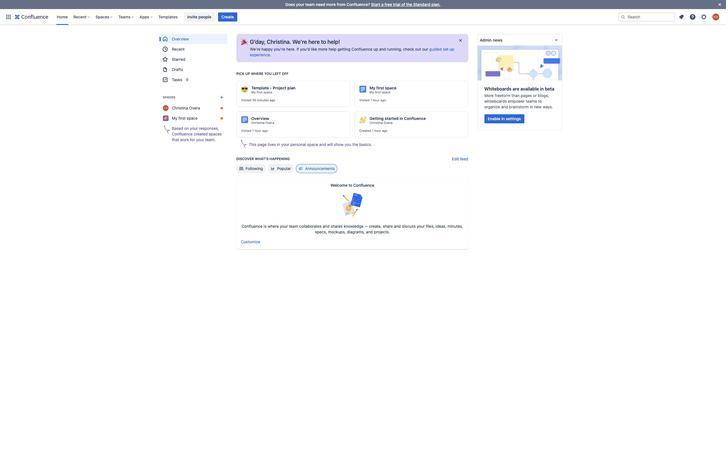 Task type: locate. For each thing, give the bounding box(es) containing it.
team inside confluence is where your team collaborates and shares knowledge — create, share and discuss your files, ideas, minutes, specs, mockups, diagrams, and projects.
[[289, 224, 298, 229]]

this page lives in your personal space and will show you the basics.
[[249, 142, 373, 147]]

and down whiteboards
[[502, 104, 509, 109]]

christina up 'based'
[[172, 106, 188, 110]]

project
[[273, 86, 287, 90]]

1 horizontal spatial where
[[268, 224, 279, 229]]

started
[[385, 116, 399, 121]]

minutes,
[[448, 224, 464, 229]]

visited 35 minutes ago
[[241, 98, 276, 102]]

overa
[[189, 106, 200, 110], [266, 121, 275, 125], [384, 121, 393, 125]]

ways.
[[543, 104, 554, 109]]

1 horizontal spatial team
[[306, 2, 315, 7]]

the left the basics.
[[353, 142, 359, 147]]

0 horizontal spatial overview
[[172, 37, 189, 41]]

ago for my's my first space link
[[381, 98, 386, 102]]

we're up experience
[[250, 47, 261, 52]]

:sunglasses: image
[[241, 86, 248, 93]]

0 vertical spatial overview
[[172, 37, 189, 41]]

2 horizontal spatial to
[[539, 99, 542, 104]]

hour for getting
[[375, 129, 382, 133]]

0 vertical spatial team
[[306, 2, 315, 7]]

if
[[297, 47, 299, 52]]

1
[[371, 98, 372, 102], [253, 129, 254, 133], [372, 129, 374, 133]]

ago up getting
[[381, 98, 386, 102]]

my first space link up "minutes"
[[252, 90, 273, 94]]

2 horizontal spatial my first space link
[[370, 90, 391, 94]]

diagrams,
[[347, 230, 365, 234]]

christina up page
[[252, 121, 265, 125]]

to inside whiteboards are available in beta more freeform than pages or blogs, whiteboards empower teams to organize and brainstorm in new ways.
[[539, 99, 542, 104]]

create link
[[218, 12, 238, 21]]

visited 1 hour ago up getting
[[360, 98, 386, 102]]

1 up 'this' at left top
[[253, 129, 254, 133]]

news
[[493, 38, 503, 42]]

recent inside dropdown button
[[74, 14, 87, 19]]

of
[[402, 2, 406, 7]]

close image up your profile and preferences icon
[[717, 1, 724, 8]]

1 horizontal spatial close image
[[717, 1, 724, 8]]

1 vertical spatial overview
[[252, 116, 269, 121]]

responses,
[[199, 126, 219, 131]]

whiteboards are available in beta more freeform than pages or blogs, whiteboards empower teams to organize and brainstorm in new ways.
[[485, 86, 555, 109]]

ago right "minutes"
[[270, 98, 276, 102]]

brainstorm
[[510, 104, 529, 109]]

0 horizontal spatial my first space link
[[160, 113, 228, 123]]

we're happy you're here. if you'd like more help getting confluence up and running, check out our
[[250, 47, 430, 52]]

and inside whiteboards are available in beta more freeform than pages or blogs, whiteboards empower teams to organize and brainstorm in new ways.
[[502, 104, 509, 109]]

discover
[[237, 157, 254, 161]]

and left will
[[320, 142, 326, 147]]

0 vertical spatial where
[[251, 72, 264, 76]]

0 vertical spatial the
[[407, 2, 413, 7]]

recent up starred on the left top of page
[[172, 47, 185, 52]]

1 right created
[[372, 129, 374, 133]]

where inside confluence is where your team collaborates and shares knowledge — create, share and discuss your files, ideas, minutes, specs, mockups, diagrams, and projects.
[[268, 224, 279, 229]]

0 horizontal spatial where
[[251, 72, 264, 76]]

start
[[372, 2, 381, 7]]

ago down overview christina overa
[[263, 129, 268, 133]]

1 horizontal spatial christina
[[252, 121, 265, 125]]

2 horizontal spatial up
[[450, 47, 455, 52]]

overview inside overview christina overa
[[252, 116, 269, 121]]

visited up :wave: icon
[[360, 98, 370, 102]]

is
[[264, 224, 267, 229]]

to right here
[[321, 39, 327, 45]]

overview link
[[160, 34, 228, 44]]

0 vertical spatial you
[[265, 72, 272, 76]]

2 horizontal spatial christina
[[370, 121, 383, 125]]

1 vertical spatial spaces
[[163, 95, 176, 99]]

my first space link up on
[[160, 113, 228, 123]]

organize
[[485, 104, 501, 109]]

0
[[186, 78, 188, 82]]

hour down overview christina overa
[[255, 129, 262, 133]]

christina overa link for getting
[[370, 121, 393, 125]]

overa up "created 1 hour ago"
[[384, 121, 393, 125]]

to
[[321, 39, 327, 45], [539, 99, 542, 104], [349, 183, 353, 188]]

ago for getting christina overa link
[[382, 129, 388, 133]]

0 vertical spatial more
[[327, 2, 336, 7]]

ago down started
[[382, 129, 388, 133]]

1 horizontal spatial overa
[[266, 121, 275, 125]]

recent right the home
[[74, 14, 87, 19]]

created
[[194, 132, 208, 136]]

spaces
[[96, 14, 109, 19], [163, 95, 176, 99]]

my first space
[[370, 86, 397, 90], [252, 90, 273, 94], [370, 90, 391, 94], [172, 116, 198, 121]]

welcome to confluence
[[331, 183, 375, 188]]

0 horizontal spatial spaces
[[96, 14, 109, 19]]

where up template
[[251, 72, 264, 76]]

christina overa link up on
[[160, 103, 228, 113]]

where right is
[[268, 224, 279, 229]]

ago for my first space link related to template
[[270, 98, 276, 102]]

team left need
[[306, 2, 315, 7]]

2 horizontal spatial christina overa link
[[370, 121, 393, 125]]

group
[[160, 34, 228, 85]]

we're up if
[[293, 39, 307, 45]]

0 horizontal spatial you
[[265, 72, 272, 76]]

1 vertical spatial where
[[268, 224, 279, 229]]

0 horizontal spatial the
[[353, 142, 359, 147]]

settings icon image
[[701, 13, 708, 20]]

my first space link for template
[[252, 90, 273, 94]]

close image left admin at the right top
[[459, 38, 463, 43]]

up right set
[[450, 47, 455, 52]]

hour
[[373, 98, 380, 102], [255, 129, 262, 133], [375, 129, 382, 133]]

the right of
[[407, 2, 413, 7]]

overa inside 'getting started in confluence christina overa'
[[384, 121, 393, 125]]

confluence image
[[15, 13, 48, 20], [15, 13, 48, 20]]

confluence up work
[[172, 132, 193, 136]]

and down —
[[366, 230, 373, 234]]

1 vertical spatial visited 1 hour ago
[[241, 129, 268, 133]]

christina overa link
[[160, 103, 228, 113], [252, 121, 275, 125], [370, 121, 393, 125]]

2 horizontal spatial 1
[[372, 129, 374, 133]]

1 horizontal spatial my first space link
[[252, 90, 273, 94]]

my first space link
[[252, 90, 273, 94], [370, 90, 391, 94], [160, 113, 228, 123]]

1 horizontal spatial visited 1 hour ago
[[360, 98, 386, 102]]

banner
[[0, 9, 727, 25]]

teams button
[[117, 12, 136, 21]]

visited 1 hour ago down overview christina overa
[[241, 129, 268, 133]]

0 vertical spatial visited 1 hour ago
[[360, 98, 386, 102]]

1 vertical spatial team
[[289, 224, 298, 229]]

visited for my first space
[[360, 98, 370, 102]]

1 vertical spatial close image
[[459, 38, 463, 43]]

projects.
[[374, 230, 390, 234]]

templates link
[[157, 12, 180, 21]]

0 horizontal spatial visited 1 hour ago
[[241, 129, 268, 133]]

hour down getting
[[375, 129, 382, 133]]

visited left 35
[[241, 98, 252, 102]]

customize link
[[241, 240, 260, 244]]

overview up recent link
[[172, 37, 189, 41]]

1 vertical spatial recent
[[172, 47, 185, 52]]

template
[[252, 86, 269, 90]]

0 horizontal spatial 1
[[253, 129, 254, 133]]

following
[[246, 166, 263, 171]]

up left running,
[[374, 47, 379, 52]]

visited up 'this' at left top
[[241, 129, 252, 133]]

christina up "created 1 hour ago"
[[370, 121, 383, 125]]

1 horizontal spatial you
[[345, 142, 352, 147]]

0 horizontal spatial christina overa link
[[160, 103, 228, 113]]

ago
[[270, 98, 276, 102], [381, 98, 386, 102], [263, 129, 268, 133], [382, 129, 388, 133]]

1 vertical spatial we're
[[250, 47, 261, 52]]

in inside 'getting started in confluence christina overa'
[[400, 116, 403, 121]]

1 horizontal spatial to
[[349, 183, 353, 188]]

this
[[249, 142, 257, 147]]

1 horizontal spatial we're
[[293, 39, 307, 45]]

1 horizontal spatial spaces
[[163, 95, 176, 99]]

christina inside overview christina overa
[[252, 121, 265, 125]]

confluence right "getting"
[[352, 47, 373, 52]]

1 vertical spatial to
[[539, 99, 542, 104]]

confluence left is
[[242, 224, 263, 229]]

more right like
[[319, 47, 328, 52]]

you left left
[[265, 72, 272, 76]]

my first space link up getting
[[370, 90, 391, 94]]

your right is
[[280, 224, 288, 229]]

share
[[383, 224, 393, 229]]

1 horizontal spatial the
[[407, 2, 413, 7]]

a
[[382, 2, 384, 7]]

tasks
[[172, 77, 182, 82]]

up inside the guided set up experience
[[450, 47, 455, 52]]

pick
[[237, 72, 245, 76]]

your down created
[[196, 137, 204, 142]]

confluence right started
[[404, 116, 426, 121]]

0 horizontal spatial we're
[[250, 47, 261, 52]]

welcome banner image
[[241, 39, 248, 45]]

more left "from"
[[327, 2, 336, 7]]

you right show
[[345, 142, 352, 147]]

where
[[251, 72, 264, 76], [268, 224, 279, 229]]

starred
[[172, 57, 186, 62]]

up
[[374, 47, 379, 52], [450, 47, 455, 52], [246, 72, 250, 76]]

christina inside 'getting started in confluence christina overa'
[[370, 121, 383, 125]]

basics.
[[360, 142, 373, 147]]

new
[[535, 104, 542, 109]]

standard
[[414, 2, 431, 7]]

in right started
[[400, 116, 403, 121]]

1 horizontal spatial christina overa link
[[252, 121, 275, 125]]

overa up responses,
[[189, 106, 200, 110]]

overa up "lives" on the left
[[266, 121, 275, 125]]

2 horizontal spatial overa
[[384, 121, 393, 125]]

0 horizontal spatial to
[[321, 39, 327, 45]]

mockups,
[[328, 230, 346, 234]]

0 vertical spatial to
[[321, 39, 327, 45]]

start a free trial of the standard plan. link
[[372, 2, 441, 7]]

in right enable
[[502, 116, 505, 121]]

0 horizontal spatial close image
[[459, 38, 463, 43]]

enable
[[488, 116, 501, 121]]

to right 'welcome' at the left of the page
[[349, 183, 353, 188]]

confluence is where your team collaborates and shares knowledge — create, share and discuss your files, ideas, minutes, specs, mockups, diagrams, and projects.
[[242, 224, 464, 234]]

christina overa link up "created 1 hour ago"
[[370, 121, 393, 125]]

1 vertical spatial more
[[319, 47, 328, 52]]

0 horizontal spatial team
[[289, 224, 298, 229]]

left
[[273, 72, 281, 76]]

based on your responses, confluence created spaces that work for your team.
[[172, 126, 222, 142]]

1 horizontal spatial overview
[[252, 116, 269, 121]]

in up blogs, in the right top of the page
[[541, 86, 544, 91]]

:sunglasses: image
[[241, 86, 248, 93]]

g'day,
[[250, 39, 266, 45]]

visited
[[241, 98, 252, 102], [360, 98, 370, 102], [241, 129, 252, 133]]

0 vertical spatial spaces
[[96, 14, 109, 19]]

recent
[[74, 14, 87, 19], [172, 47, 185, 52]]

close image
[[717, 1, 724, 8], [459, 38, 463, 43]]

1 horizontal spatial recent
[[172, 47, 185, 52]]

christina overa link up page
[[252, 121, 275, 125]]

visited 1 hour ago
[[360, 98, 386, 102], [241, 129, 268, 133]]

announcements button
[[296, 164, 338, 173]]

overview down visited 35 minutes ago
[[252, 116, 269, 121]]

create a space image
[[218, 94, 225, 101]]

:wave: image
[[360, 117, 367, 123]]

drafts
[[172, 67, 183, 72]]

work
[[180, 137, 189, 142]]

beta
[[546, 86, 555, 91]]

spaces right recent dropdown button
[[96, 14, 109, 19]]

created
[[360, 129, 372, 133]]

0 horizontal spatial recent
[[74, 14, 87, 19]]

created 1 hour ago
[[360, 129, 388, 133]]

based
[[172, 126, 183, 131]]

spaces down tasks
[[163, 95, 176, 99]]

here.
[[287, 47, 296, 52]]

plan
[[288, 86, 296, 90]]

pages
[[521, 93, 533, 98]]

confluence inside confluence is where your team collaborates and shares knowledge — create, share and discuss your files, ideas, minutes, specs, mockups, diagrams, and projects.
[[242, 224, 263, 229]]

to up new
[[539, 99, 542, 104]]

up right pick
[[246, 72, 250, 76]]

0 vertical spatial recent
[[74, 14, 87, 19]]

first
[[377, 86, 385, 90], [257, 90, 263, 94], [375, 90, 381, 94], [179, 116, 186, 121]]

visited 1 hour ago for my first space
[[360, 98, 386, 102]]

0 horizontal spatial christina
[[172, 106, 188, 110]]

starred link
[[160, 54, 228, 65]]

confluence inside based on your responses, confluence created spaces that work for your team.
[[172, 132, 193, 136]]

.
[[270, 52, 271, 57]]

check
[[404, 47, 415, 52]]

hour up getting
[[373, 98, 380, 102]]

1 up getting
[[371, 98, 372, 102]]

team left "collaborates"
[[289, 224, 298, 229]]

personal
[[291, 142, 306, 147]]



Task type: vqa. For each thing, say whether or not it's contained in the screenshot.
'list item'
no



Task type: describe. For each thing, give the bounding box(es) containing it.
my first space link for my
[[370, 90, 391, 94]]

guided
[[430, 47, 442, 52]]

:wave: image
[[360, 117, 367, 123]]

edit
[[453, 157, 460, 161]]

Search field
[[619, 12, 676, 21]]

customize
[[241, 240, 260, 244]]

out
[[416, 47, 422, 52]]

free
[[385, 2, 393, 7]]

0 horizontal spatial overa
[[189, 106, 200, 110]]

available
[[521, 86, 540, 91]]

getting
[[338, 47, 351, 52]]

1 horizontal spatial 1
[[371, 98, 372, 102]]

lives
[[268, 142, 276, 147]]

confluence right 'welcome' at the left of the page
[[354, 183, 375, 188]]

0 vertical spatial we're
[[293, 39, 307, 45]]

apps
[[140, 14, 149, 19]]

0 vertical spatial close image
[[717, 1, 724, 8]]

confluence?
[[347, 2, 370, 7]]

you'd
[[300, 47, 310, 52]]

your left files,
[[417, 224, 425, 229]]

than
[[512, 93, 520, 98]]

global element
[[3, 9, 618, 25]]

files,
[[426, 224, 435, 229]]

—
[[365, 224, 368, 229]]

1 vertical spatial the
[[353, 142, 359, 147]]

0 horizontal spatial up
[[246, 72, 250, 76]]

set
[[443, 47, 449, 52]]

off
[[282, 72, 289, 76]]

overview for overview
[[172, 37, 189, 41]]

group containing overview
[[160, 34, 228, 85]]

g'day, christina. we're here to help!
[[250, 39, 341, 45]]

empower
[[509, 99, 525, 104]]

appswitcher icon image
[[5, 13, 12, 20]]

1 for getting
[[372, 129, 374, 133]]

and up the specs,
[[323, 224, 330, 229]]

overview christina overa
[[252, 116, 275, 125]]

in down the teams
[[530, 104, 534, 109]]

announcements
[[305, 166, 335, 171]]

plan.
[[432, 2, 441, 7]]

35
[[253, 98, 256, 102]]

notification icon image
[[679, 13, 686, 20]]

template - project plan
[[252, 86, 296, 90]]

home
[[57, 14, 68, 19]]

discuss
[[402, 224, 416, 229]]

search image
[[622, 15, 626, 19]]

teams
[[527, 99, 538, 104]]

spaces
[[209, 132, 222, 136]]

will
[[327, 142, 333, 147]]

1 for overview
[[253, 129, 254, 133]]

in right "lives" on the left
[[277, 142, 281, 147]]

popular button
[[268, 164, 294, 173]]

help
[[329, 47, 337, 52]]

popular
[[277, 166, 291, 171]]

and left running,
[[380, 47, 386, 52]]

your profile and preferences image
[[713, 13, 720, 20]]

invite people button
[[184, 12, 215, 21]]

where for you
[[251, 72, 264, 76]]

are
[[513, 86, 520, 91]]

and right share
[[394, 224, 401, 229]]

admin news button
[[478, 34, 563, 46]]

banner containing home
[[0, 9, 727, 25]]

settings
[[506, 116, 522, 121]]

1 vertical spatial you
[[345, 142, 352, 147]]

discover what's happening
[[237, 157, 290, 161]]

overa inside overview christina overa
[[266, 121, 275, 125]]

create,
[[369, 224, 382, 229]]

teams
[[118, 14, 131, 19]]

your right does
[[296, 2, 305, 7]]

create
[[222, 14, 234, 19]]

apps button
[[138, 12, 155, 21]]

happening
[[270, 157, 290, 161]]

unstar this space image
[[220, 116, 224, 121]]

welcome
[[331, 183, 348, 188]]

christina overa link for overview
[[252, 121, 275, 125]]

unstar this space image
[[220, 106, 224, 110]]

happy
[[262, 47, 273, 52]]

admin
[[480, 38, 492, 42]]

page
[[258, 142, 267, 147]]

freeform
[[495, 93, 511, 98]]

more
[[485, 93, 494, 98]]

invite people
[[187, 14, 211, 19]]

admin news
[[480, 38, 503, 42]]

that
[[172, 137, 179, 142]]

help icon image
[[690, 13, 697, 20]]

specs,
[[315, 230, 327, 234]]

invite
[[187, 14, 198, 19]]

edit feed
[[453, 157, 469, 161]]

for
[[190, 137, 195, 142]]

enable in settings link
[[485, 114, 525, 123]]

templates
[[158, 14, 178, 19]]

collaborates
[[299, 224, 322, 229]]

spaces button
[[94, 12, 115, 21]]

experience
[[250, 52, 270, 57]]

from
[[337, 2, 346, 7]]

recent link
[[160, 44, 228, 54]]

pick up where you left off
[[237, 72, 289, 76]]

following button
[[237, 164, 266, 173]]

2 vertical spatial to
[[349, 183, 353, 188]]

christina.
[[267, 39, 291, 45]]

feed
[[461, 157, 469, 161]]

people
[[199, 14, 211, 19]]

visited for template - project plan
[[241, 98, 252, 102]]

where for your
[[268, 224, 279, 229]]

whiteboards
[[485, 99, 507, 104]]

your left personal in the top left of the page
[[282, 142, 290, 147]]

1 horizontal spatial up
[[374, 47, 379, 52]]

hour for overview
[[255, 129, 262, 133]]

confluence inside 'getting started in confluence christina overa'
[[404, 116, 426, 121]]

does
[[286, 2, 295, 7]]

visited 1 hour ago for christina overa
[[241, 129, 268, 133]]

show
[[334, 142, 344, 147]]

blogs,
[[538, 93, 550, 98]]

help!
[[328, 39, 341, 45]]

overview for overview christina overa
[[252, 116, 269, 121]]

spaces inside popup button
[[96, 14, 109, 19]]

in inside "link"
[[502, 116, 505, 121]]

getting
[[370, 116, 384, 121]]

our
[[423, 47, 429, 52]]

enable in settings
[[488, 116, 522, 121]]

your right on
[[190, 126, 198, 131]]

guided set up experience link
[[250, 47, 455, 57]]

ago for christina overa link related to overview
[[263, 129, 268, 133]]

you're
[[274, 47, 286, 52]]



